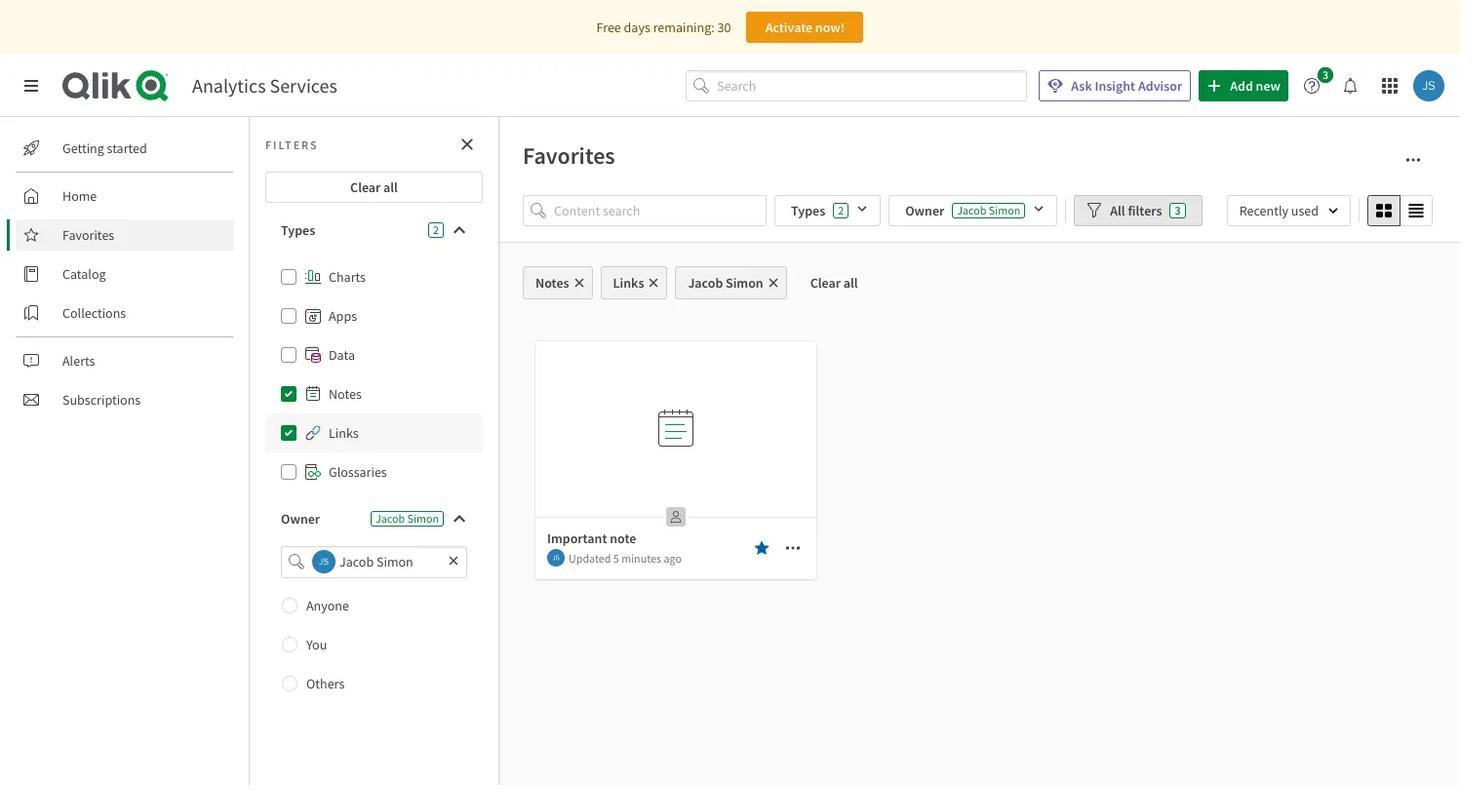 Task type: describe. For each thing, give the bounding box(es) containing it.
5
[[614, 551, 619, 565]]

favorites link
[[16, 220, 234, 251]]

jacob simon inside button
[[688, 274, 764, 292]]

links inside button
[[613, 274, 644, 292]]

0 horizontal spatial notes
[[329, 385, 362, 403]]

navigation pane element
[[0, 125, 249, 423]]

Content search text field
[[554, 195, 767, 226]]

alerts
[[62, 352, 95, 370]]

all filters
[[1111, 202, 1163, 220]]

3 button
[[1297, 67, 1340, 101]]

searchbar element
[[686, 70, 1028, 102]]

analytics
[[192, 73, 266, 98]]

0 horizontal spatial more actions image
[[786, 541, 801, 556]]

now!
[[816, 19, 845, 36]]

0 vertical spatial jacob simon image
[[1414, 70, 1445, 101]]

favorites inside navigation pane element
[[62, 226, 114, 244]]

getting started link
[[16, 133, 234, 164]]

1 horizontal spatial all
[[844, 274, 858, 292]]

jacob inside filters "region"
[[958, 203, 987, 218]]

ago
[[664, 551, 682, 565]]

important note
[[547, 530, 637, 547]]

1 horizontal spatial clear all button
[[795, 266, 874, 300]]

insight
[[1095, 77, 1136, 95]]

0 vertical spatial clear all
[[350, 179, 398, 196]]

alerts link
[[16, 345, 234, 377]]

links button
[[601, 266, 668, 300]]

0 horizontal spatial simon
[[407, 511, 439, 526]]

analytics services element
[[192, 73, 337, 98]]

you
[[306, 636, 327, 653]]

notes button
[[523, 266, 593, 300]]

0 vertical spatial all
[[384, 179, 398, 196]]

used
[[1292, 202, 1319, 220]]

updated 5 minutes ago
[[569, 551, 682, 565]]

avatar image
[[312, 551, 336, 574]]

catalog
[[62, 265, 106, 283]]

activate
[[766, 19, 813, 36]]

ask insight advisor
[[1072, 77, 1183, 95]]

apps
[[329, 307, 357, 325]]

advisor
[[1139, 77, 1183, 95]]

jacob simon inside filters "region"
[[958, 203, 1021, 218]]

filters region
[[523, 191, 1437, 230]]

activate now! link
[[747, 12, 864, 43]]

remove from favorites image
[[754, 541, 770, 556]]

3 inside 3 dropdown button
[[1323, 67, 1329, 82]]

activate now!
[[766, 19, 845, 36]]

1 horizontal spatial more actions image
[[1406, 152, 1422, 168]]

jacob inside button
[[688, 274, 723, 292]]

jacob simon element
[[547, 549, 565, 567]]

all
[[1111, 202, 1126, 220]]

simon inside filters "region"
[[989, 203, 1021, 218]]

others
[[306, 675, 345, 692]]

filters
[[265, 137, 319, 152]]

owner option group
[[265, 586, 483, 703]]

2 vertical spatial jacob simon
[[376, 511, 439, 526]]

0 vertical spatial clear
[[350, 179, 381, 196]]



Task type: locate. For each thing, give the bounding box(es) containing it.
notes inside button
[[536, 274, 569, 292]]

jacob
[[958, 203, 987, 218], [688, 274, 723, 292], [376, 511, 405, 526]]

1 vertical spatial clear all button
[[795, 266, 874, 300]]

clear all
[[350, 179, 398, 196], [811, 274, 858, 292]]

1 horizontal spatial owner
[[906, 202, 945, 220]]

None field
[[265, 546, 483, 578]]

3 inside filters "region"
[[1175, 203, 1181, 218]]

1 vertical spatial links
[[329, 424, 359, 442]]

2 vertical spatial jacob
[[376, 511, 405, 526]]

Search text field
[[717, 70, 1028, 102]]

home
[[62, 187, 97, 205]]

1 vertical spatial notes
[[329, 385, 362, 403]]

1 vertical spatial 2
[[433, 222, 439, 237]]

clear up charts
[[350, 179, 381, 196]]

switch view group
[[1368, 195, 1433, 226]]

add new button
[[1199, 70, 1289, 101]]

1 vertical spatial jacob simon image
[[547, 549, 565, 567]]

3 right filters
[[1175, 203, 1181, 218]]

charts
[[329, 268, 366, 286]]

note
[[610, 530, 637, 547]]

ask insight advisor button
[[1039, 70, 1192, 101]]

None text field
[[336, 546, 444, 578]]

1 horizontal spatial links
[[613, 274, 644, 292]]

notes down "data"
[[329, 385, 362, 403]]

1 vertical spatial owner
[[281, 510, 320, 528]]

jacob simon button
[[676, 266, 787, 300]]

0 horizontal spatial clear all
[[350, 179, 398, 196]]

services
[[270, 73, 337, 98]]

3
[[1323, 67, 1329, 82], [1175, 203, 1181, 218]]

0 vertical spatial 3
[[1323, 67, 1329, 82]]

jacob simon
[[958, 203, 1021, 218], [688, 274, 764, 292], [376, 511, 439, 526]]

1 vertical spatial types
[[281, 222, 315, 239]]

days
[[624, 19, 651, 36]]

anyone
[[306, 597, 349, 614]]

free
[[597, 19, 621, 36]]

clear right jacob simon button
[[811, 274, 841, 292]]

1 horizontal spatial jacob simon
[[688, 274, 764, 292]]

types
[[791, 202, 826, 220], [281, 222, 315, 239]]

ask
[[1072, 77, 1093, 95]]

collections
[[62, 304, 126, 322]]

more actions image up 'switch view' group
[[1406, 152, 1422, 168]]

1 horizontal spatial notes
[[536, 274, 569, 292]]

data
[[329, 346, 355, 364]]

2
[[838, 203, 844, 218], [433, 222, 439, 237]]

simon inside jacob simon button
[[726, 274, 764, 292]]

catalog link
[[16, 259, 234, 290]]

links
[[613, 274, 644, 292], [329, 424, 359, 442]]

1 vertical spatial simon
[[726, 274, 764, 292]]

close sidebar menu image
[[23, 78, 39, 94]]

links right notes button
[[613, 274, 644, 292]]

1 horizontal spatial favorites
[[523, 141, 615, 171]]

analytics services
[[192, 73, 337, 98]]

1 horizontal spatial 2
[[838, 203, 844, 218]]

clear all button
[[265, 172, 483, 203], [795, 266, 874, 300]]

1 horizontal spatial 3
[[1323, 67, 1329, 82]]

0 horizontal spatial links
[[329, 424, 359, 442]]

personal element
[[661, 502, 692, 533]]

0 horizontal spatial types
[[281, 222, 315, 239]]

owner inside filters "region"
[[906, 202, 945, 220]]

notes left links button
[[536, 274, 569, 292]]

more actions image
[[1406, 152, 1422, 168], [786, 541, 801, 556]]

1 vertical spatial jacob
[[688, 274, 723, 292]]

started
[[107, 140, 147, 157]]

minutes
[[622, 551, 662, 565]]

1 horizontal spatial simon
[[726, 274, 764, 292]]

0 horizontal spatial all
[[384, 179, 398, 196]]

recently used
[[1240, 202, 1319, 220]]

0 vertical spatial jacob
[[958, 203, 987, 218]]

filters
[[1128, 202, 1163, 220]]

2 vertical spatial simon
[[407, 511, 439, 526]]

add
[[1231, 77, 1254, 95]]

1 horizontal spatial types
[[791, 202, 826, 220]]

3 right 'new'
[[1323, 67, 1329, 82]]

clear
[[350, 179, 381, 196], [811, 274, 841, 292]]

0 vertical spatial 2
[[838, 203, 844, 218]]

0 vertical spatial jacob simon
[[958, 203, 1021, 218]]

0 vertical spatial simon
[[989, 203, 1021, 218]]

1 vertical spatial more actions image
[[786, 541, 801, 556]]

links up glossaries
[[329, 424, 359, 442]]

0 vertical spatial clear all button
[[265, 172, 483, 203]]

all
[[384, 179, 398, 196], [844, 274, 858, 292]]

types inside filters "region"
[[791, 202, 826, 220]]

2 horizontal spatial jacob simon
[[958, 203, 1021, 218]]

1 horizontal spatial clear all
[[811, 274, 858, 292]]

recently
[[1240, 202, 1289, 220]]

2 horizontal spatial jacob
[[958, 203, 987, 218]]

0 vertical spatial notes
[[536, 274, 569, 292]]

favorites
[[523, 141, 615, 171], [62, 226, 114, 244]]

0 horizontal spatial jacob simon
[[376, 511, 439, 526]]

1 horizontal spatial jacob simon image
[[1414, 70, 1445, 101]]

1 horizontal spatial clear
[[811, 274, 841, 292]]

0 horizontal spatial 2
[[433, 222, 439, 237]]

2 inside filters "region"
[[838, 203, 844, 218]]

0 horizontal spatial jacob
[[376, 511, 405, 526]]

1 vertical spatial 3
[[1175, 203, 1181, 218]]

0 vertical spatial favorites
[[523, 141, 615, 171]]

2 horizontal spatial simon
[[989, 203, 1021, 218]]

1 vertical spatial favorites
[[62, 226, 114, 244]]

getting started
[[62, 140, 147, 157]]

0 horizontal spatial favorites
[[62, 226, 114, 244]]

1 vertical spatial clear all
[[811, 274, 858, 292]]

Recently used field
[[1227, 195, 1351, 226]]

simon
[[989, 203, 1021, 218], [726, 274, 764, 292], [407, 511, 439, 526]]

notes
[[536, 274, 569, 292], [329, 385, 362, 403]]

1 vertical spatial jacob simon
[[688, 274, 764, 292]]

0 horizontal spatial 3
[[1175, 203, 1181, 218]]

subscriptions link
[[16, 384, 234, 416]]

collections link
[[16, 298, 234, 329]]

getting
[[62, 140, 104, 157]]

0 horizontal spatial clear all button
[[265, 172, 483, 203]]

new
[[1256, 77, 1281, 95]]

1 horizontal spatial jacob
[[688, 274, 723, 292]]

0 vertical spatial more actions image
[[1406, 152, 1422, 168]]

more actions image right remove from favorites icon
[[786, 541, 801, 556]]

free days remaining: 30
[[597, 19, 731, 36]]

0 horizontal spatial clear
[[350, 179, 381, 196]]

0 vertical spatial owner
[[906, 202, 945, 220]]

home link
[[16, 181, 234, 212]]

jacob simon image
[[1414, 70, 1445, 101], [547, 549, 565, 567]]

0 horizontal spatial jacob simon image
[[547, 549, 565, 567]]

remaining:
[[653, 19, 715, 36]]

glossaries
[[329, 463, 387, 481]]

updated
[[569, 551, 611, 565]]

0 vertical spatial types
[[791, 202, 826, 220]]

1 vertical spatial clear
[[811, 274, 841, 292]]

0 vertical spatial links
[[613, 274, 644, 292]]

0 horizontal spatial owner
[[281, 510, 320, 528]]

30
[[718, 19, 731, 36]]

subscriptions
[[62, 391, 141, 409]]

1 vertical spatial all
[[844, 274, 858, 292]]

important
[[547, 530, 607, 547]]

add new
[[1231, 77, 1281, 95]]

owner
[[906, 202, 945, 220], [281, 510, 320, 528]]



Task type: vqa. For each thing, say whether or not it's contained in the screenshot.
your within the "No results found Try adjusting your search or filters to find what you are looking for."
no



